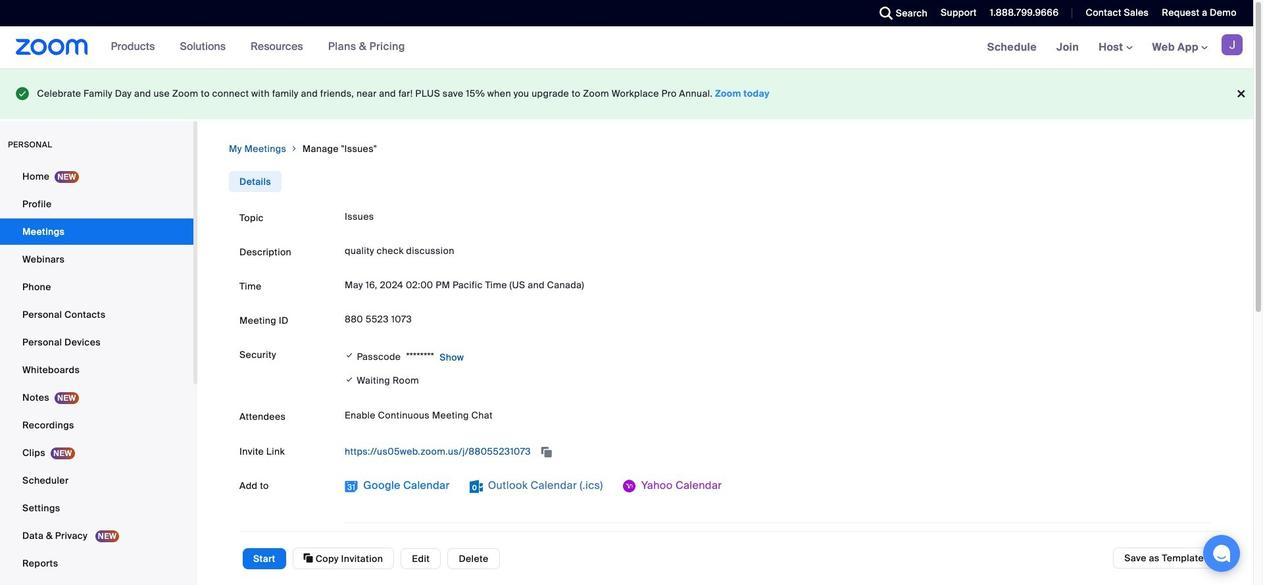 Task type: describe. For each thing, give the bounding box(es) containing it.
personal menu menu
[[0, 163, 193, 578]]

checked image
[[345, 373, 354, 387]]

checked image
[[345, 349, 354, 362]]

add to google calendar image
[[345, 479, 358, 493]]

type image
[[16, 84, 29, 103]]

open chat image
[[1213, 544, 1231, 563]]

manage my meeting tab control tab list
[[229, 171, 282, 192]]

add to yahoo calendar image
[[623, 479, 636, 493]]

copy url image
[[540, 447, 553, 457]]

right image
[[290, 142, 299, 155]]

zoom logo image
[[16, 39, 88, 55]]

profile picture image
[[1222, 34, 1243, 55]]



Task type: locate. For each thing, give the bounding box(es) containing it.
meetings navigation
[[978, 26, 1254, 69]]

product information navigation
[[88, 26, 415, 68]]

manage issues navigation
[[229, 142, 1222, 155]]

banner
[[0, 26, 1254, 69]]

add to outlook calendar (.ics) image
[[470, 479, 483, 493]]

footer
[[0, 68, 1254, 119]]

tab
[[229, 171, 282, 192]]

copy image
[[304, 552, 313, 564]]



Task type: vqa. For each thing, say whether or not it's contained in the screenshot.
Copy of game element
no



